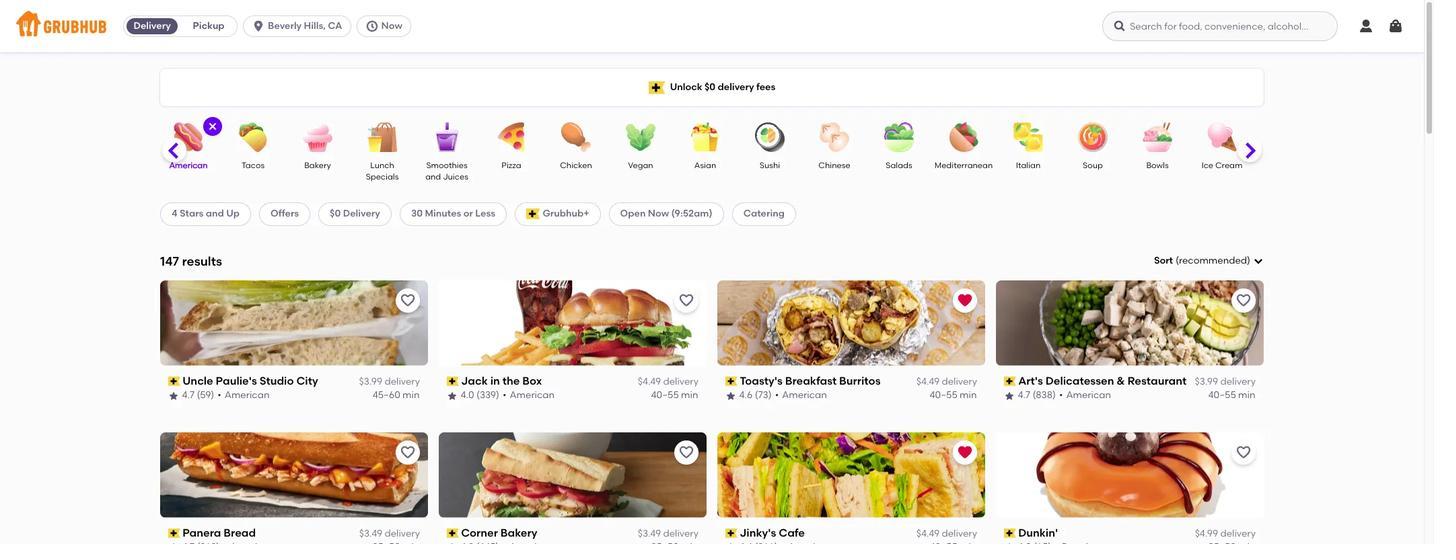 Task type: locate. For each thing, give the bounding box(es) containing it.
subscription pass image left "dunkin'"
[[1004, 529, 1016, 538]]

subscription pass image left corner
[[447, 529, 459, 538]]

main navigation navigation
[[0, 0, 1424, 53]]

4 • from the left
[[1060, 390, 1063, 401]]

1 horizontal spatial and
[[425, 173, 441, 182]]

0 horizontal spatial grubhub plus flag logo image
[[526, 209, 540, 220]]

3 40–55 from the left
[[1209, 390, 1237, 401]]

now
[[381, 20, 402, 32], [648, 208, 669, 220]]

mediterranean image
[[940, 123, 987, 152]]

art's delicatessen & restaurant logo image
[[996, 281, 1264, 366]]

jack
[[462, 375, 488, 388]]

subscription pass image left panera
[[168, 529, 180, 538]]

panera
[[183, 527, 221, 540]]

0 horizontal spatial $3.49
[[359, 528, 382, 540]]

• down jack in the box
[[503, 390, 507, 401]]

1 $3.49 from the left
[[359, 528, 382, 540]]

0 vertical spatial delivery
[[134, 20, 171, 32]]

subscription pass image left toasty's
[[726, 377, 737, 386]]

ice cream
[[1202, 161, 1243, 170]]

delivery left pickup
[[134, 20, 171, 32]]

delivery
[[718, 81, 754, 93], [385, 376, 420, 388], [663, 376, 699, 388], [942, 376, 977, 388], [1221, 376, 1256, 388], [385, 528, 420, 540], [663, 528, 699, 540], [942, 528, 977, 540], [1221, 528, 1256, 540]]

$0 right offers
[[330, 208, 341, 220]]

1 vertical spatial saved restaurant image
[[957, 445, 973, 461]]

beverly hills, ca button
[[243, 15, 356, 37]]

soup
[[1083, 161, 1103, 170]]

save this restaurant button for dunkin'
[[1232, 441, 1256, 465]]

1 horizontal spatial 40–55 min
[[930, 390, 977, 401]]

4.0
[[461, 390, 475, 401]]

2 4.7 from the left
[[1018, 390, 1031, 401]]

0 vertical spatial bakery
[[304, 161, 331, 170]]

1 • american from the left
[[218, 390, 270, 401]]

star icon image for toasty's
[[726, 391, 736, 402]]

45–60 min
[[373, 390, 420, 401]]

cream
[[1216, 161, 1243, 170]]

3 40–55 min from the left
[[1209, 390, 1256, 401]]

american down toasty's breakfast burritos
[[783, 390, 827, 401]]

1 vertical spatial subscription pass image
[[1004, 529, 1016, 538]]

$4.49 delivery
[[638, 376, 699, 388], [917, 376, 977, 388], [917, 528, 977, 540]]

$0 delivery
[[330, 208, 380, 220]]

$3.49 delivery for panera bread
[[359, 528, 420, 540]]

and inside smoothies and juices
[[425, 173, 441, 182]]

3 • from the left
[[775, 390, 779, 401]]

0 horizontal spatial $3.49 delivery
[[359, 528, 420, 540]]

now right ca
[[381, 20, 402, 32]]

toasty's
[[740, 375, 783, 388]]

recommended
[[1179, 255, 1247, 267]]

1 horizontal spatial bakery
[[501, 527, 538, 540]]

subscription pass image left "jinky's"
[[726, 529, 737, 538]]

restaurant
[[1128, 375, 1187, 388]]

1 horizontal spatial now
[[648, 208, 669, 220]]

• right (838) on the bottom
[[1060, 390, 1063, 401]]

subscription pass image for panera bread
[[168, 529, 180, 538]]

1 vertical spatial save this restaurant image
[[400, 445, 416, 461]]

• american down box
[[503, 390, 555, 401]]

bakery
[[304, 161, 331, 170], [501, 527, 538, 540]]

$3.99 right restaurant
[[1195, 376, 1218, 388]]

2 40–55 min from the left
[[930, 390, 977, 401]]

delivery down specials
[[343, 208, 380, 220]]

1 vertical spatial bakery
[[501, 527, 538, 540]]

1 horizontal spatial $3.99 delivery
[[1195, 376, 1256, 388]]

subscription pass image left the "uncle"
[[168, 377, 180, 386]]

star icon image
[[168, 391, 179, 402], [447, 391, 458, 402], [726, 391, 736, 402], [1004, 391, 1015, 402], [168, 543, 179, 545], [447, 543, 458, 545], [726, 543, 736, 545], [1004, 543, 1015, 545]]

None field
[[1154, 254, 1264, 268]]

$3.99 up 45–60
[[359, 376, 382, 388]]

ice cream image
[[1199, 123, 1246, 152]]

0 horizontal spatial save this restaurant image
[[400, 445, 416, 461]]

1 40–55 min from the left
[[652, 390, 699, 401]]

delivery for uncle paulie's studio city
[[385, 376, 420, 388]]

save this restaurant image
[[1236, 293, 1252, 309], [400, 445, 416, 461]]

2 $3.99 delivery from the left
[[1195, 376, 1256, 388]]

4.7 (59)
[[182, 390, 215, 401]]

2 horizontal spatial 40–55
[[1209, 390, 1237, 401]]

grubhub plus flag logo image for grubhub+
[[526, 209, 540, 220]]

bakery right corner
[[501, 527, 538, 540]]

sort
[[1154, 255, 1173, 267]]

1 vertical spatial $0
[[330, 208, 341, 220]]

1 horizontal spatial 40–55
[[930, 390, 958, 401]]

saved restaurant button for jinky's cafe
[[953, 441, 977, 465]]

2 min from the left
[[682, 390, 699, 401]]

corner bakery
[[462, 527, 538, 540]]

0 horizontal spatial delivery
[[134, 20, 171, 32]]

0 horizontal spatial svg image
[[252, 20, 265, 33]]

chicken
[[560, 161, 592, 170]]

the
[[503, 375, 520, 388]]

0 vertical spatial grubhub plus flag logo image
[[649, 81, 665, 94]]

• american for breakfast
[[775, 390, 827, 401]]

american for uncle paulie's studio city
[[225, 390, 270, 401]]

jinky's
[[740, 527, 777, 540]]

1 horizontal spatial grubhub plus flag logo image
[[649, 81, 665, 94]]

2 40–55 from the left
[[930, 390, 958, 401]]

4 • american from the left
[[1060, 390, 1112, 401]]

italian
[[1016, 161, 1041, 170]]

45–60
[[373, 390, 401, 401]]

$4.49 for the
[[638, 376, 661, 388]]

• american for paulie's
[[218, 390, 270, 401]]

Search for food, convenience, alcohol... search field
[[1103, 11, 1338, 41]]

1 saved restaurant button from the top
[[953, 289, 977, 313]]

svg image inside now button
[[365, 20, 379, 33]]

svg image inside field
[[1253, 256, 1264, 267]]

1 horizontal spatial $3.99
[[1195, 376, 1218, 388]]

chicken image
[[553, 123, 600, 152]]

$4.99 delivery
[[1195, 528, 1256, 540]]

•
[[218, 390, 222, 401], [503, 390, 507, 401], [775, 390, 779, 401], [1060, 390, 1063, 401]]

0 horizontal spatial bakery
[[304, 161, 331, 170]]

svg image
[[1358, 18, 1374, 34], [1113, 20, 1127, 33], [207, 121, 218, 132], [1253, 256, 1264, 267]]

american down american image
[[169, 161, 208, 170]]

save this restaurant button for jack in the box
[[674, 289, 699, 313]]

american for art's delicatessen & restaurant
[[1067, 390, 1112, 401]]

jinky's cafe logo image
[[718, 433, 985, 518]]

save this restaurant image down 45–60 min
[[400, 445, 416, 461]]

svg image
[[1388, 18, 1404, 34], [252, 20, 265, 33], [365, 20, 379, 33]]

2 saved restaurant image from the top
[[957, 445, 973, 461]]

juices
[[443, 173, 468, 182]]

0 horizontal spatial 40–55 min
[[652, 390, 699, 401]]

1 40–55 from the left
[[652, 390, 679, 401]]

1 4.7 from the left
[[182, 390, 195, 401]]

$3.99
[[359, 376, 382, 388], [1195, 376, 1218, 388]]

save this restaurant image down )
[[1236, 293, 1252, 309]]

4.7 down the art's on the bottom of page
[[1018, 390, 1031, 401]]

(838)
[[1033, 390, 1056, 401]]

0 horizontal spatial $3.99
[[359, 376, 382, 388]]

delivery button
[[124, 15, 180, 37]]

40–55 for toasty's breakfast burritos
[[930, 390, 958, 401]]

subscription pass image for uncle paulie's studio city
[[168, 377, 180, 386]]

delivery for dunkin'
[[1221, 528, 1256, 540]]

• american down delicatessen
[[1060, 390, 1112, 401]]

$3.49
[[359, 528, 382, 540], [638, 528, 661, 540]]

hills,
[[304, 20, 326, 32]]

subscription pass image
[[168, 377, 180, 386], [447, 377, 459, 386], [1004, 377, 1016, 386], [168, 529, 180, 538], [447, 529, 459, 538], [726, 529, 737, 538]]

grubhub plus flag logo image left the 'grubhub+'
[[526, 209, 540, 220]]

40–55 for jack in the box
[[652, 390, 679, 401]]

mediterranean
[[935, 161, 993, 170]]

save this restaurant image
[[400, 293, 416, 309], [678, 293, 695, 309], [678, 445, 695, 461], [1236, 445, 1252, 461]]

2 $3.99 from the left
[[1195, 376, 1218, 388]]

smoothies
[[426, 161, 468, 170]]

2 $3.49 from the left
[[638, 528, 661, 540]]

$4.49 for burritos
[[917, 376, 940, 388]]

0 horizontal spatial and
[[206, 208, 224, 220]]

$4.49
[[638, 376, 661, 388], [917, 376, 940, 388], [917, 528, 940, 540]]

• right (59)
[[218, 390, 222, 401]]

corner bakery logo image
[[439, 433, 707, 518]]

1 horizontal spatial delivery
[[343, 208, 380, 220]]

box
[[523, 375, 542, 388]]

4 min from the left
[[1239, 390, 1256, 401]]

• american down toasty's breakfast burritos
[[775, 390, 827, 401]]

grubhub plus flag logo image for unlock $0 delivery fees
[[649, 81, 665, 94]]

1 saved restaurant image from the top
[[957, 293, 973, 309]]

min for jack in the box
[[682, 390, 699, 401]]

dunkin'
[[1019, 527, 1059, 540]]

$3.49 delivery
[[359, 528, 420, 540], [638, 528, 699, 540]]

0 vertical spatial save this restaurant image
[[1236, 293, 1252, 309]]

grubhub plus flag logo image
[[649, 81, 665, 94], [526, 209, 540, 220]]

american image
[[165, 123, 212, 152]]

2 • american from the left
[[503, 390, 555, 401]]

pickup
[[193, 20, 225, 32]]

dunkin' logo image
[[996, 433, 1264, 518]]

• american down uncle paulie's studio city at the bottom of page
[[218, 390, 270, 401]]

save this restaurant image for bakery
[[678, 445, 695, 461]]

american
[[169, 161, 208, 170], [225, 390, 270, 401], [510, 390, 555, 401], [783, 390, 827, 401], [1067, 390, 1112, 401]]

• for paulie's
[[218, 390, 222, 401]]

• american for in
[[503, 390, 555, 401]]

subscription pass image left jack on the bottom
[[447, 377, 459, 386]]

subscription pass image for jinky's cafe
[[726, 529, 737, 538]]

2 • from the left
[[503, 390, 507, 401]]

bakery down "bakery" 'image'
[[304, 161, 331, 170]]

0 horizontal spatial 40–55
[[652, 390, 679, 401]]

$0
[[705, 81, 716, 93], [330, 208, 341, 220]]

jinky's cafe
[[740, 527, 805, 540]]

paulie's
[[216, 375, 257, 388]]

0 vertical spatial saved restaurant image
[[957, 293, 973, 309]]

art's
[[1019, 375, 1043, 388]]

subscription pass image left the art's on the bottom of page
[[1004, 377, 1016, 386]]

saved restaurant image
[[957, 293, 973, 309], [957, 445, 973, 461]]

0 vertical spatial now
[[381, 20, 402, 32]]

0 horizontal spatial $3.99 delivery
[[359, 376, 420, 388]]

grubhub plus flag logo image left "unlock"
[[649, 81, 665, 94]]

1 • from the left
[[218, 390, 222, 401]]

1 horizontal spatial $3.49 delivery
[[638, 528, 699, 540]]

american down delicatessen
[[1067, 390, 1112, 401]]

and
[[425, 173, 441, 182], [206, 208, 224, 220]]

subscription pass image for corner bakery
[[447, 529, 459, 538]]

4.7 for uncle paulie's studio city
[[182, 390, 195, 401]]

0 vertical spatial subscription pass image
[[726, 377, 737, 386]]

0 horizontal spatial now
[[381, 20, 402, 32]]

min
[[403, 390, 420, 401], [682, 390, 699, 401], [960, 390, 977, 401], [1239, 390, 1256, 401]]

1 horizontal spatial svg image
[[365, 20, 379, 33]]

40–55 min
[[652, 390, 699, 401], [930, 390, 977, 401], [1209, 390, 1256, 401]]

star icon image for art's
[[1004, 391, 1015, 402]]

1 horizontal spatial $3.49
[[638, 528, 661, 540]]

1 min from the left
[[403, 390, 420, 401]]

tacos image
[[230, 123, 277, 152]]

and left the up
[[206, 208, 224, 220]]

• american
[[218, 390, 270, 401], [503, 390, 555, 401], [775, 390, 827, 401], [1060, 390, 1112, 401]]

uncle paulie's studio city logo image
[[160, 281, 428, 366]]

$3.99 for art's delicatessen & restaurant
[[1195, 376, 1218, 388]]

4.7 left (59)
[[182, 390, 195, 401]]

0 vertical spatial $0
[[705, 81, 716, 93]]

4
[[172, 208, 177, 220]]

min for art's delicatessen & restaurant
[[1239, 390, 1256, 401]]

1 $3.49 delivery from the left
[[359, 528, 420, 540]]

save this restaurant image for art's delicatessen & restaurant
[[1236, 293, 1252, 309]]

2 $3.49 delivery from the left
[[638, 528, 699, 540]]

2 horizontal spatial 40–55 min
[[1209, 390, 1256, 401]]

$3.99 delivery
[[359, 376, 420, 388], [1195, 376, 1256, 388]]

0 horizontal spatial subscription pass image
[[726, 377, 737, 386]]

4.6
[[740, 390, 753, 401]]

and down smoothies
[[425, 173, 441, 182]]

save this restaurant button
[[396, 289, 420, 313], [674, 289, 699, 313], [1232, 289, 1256, 313], [396, 441, 420, 465], [674, 441, 699, 465], [1232, 441, 1256, 465]]

min for toasty's breakfast burritos
[[960, 390, 977, 401]]

now right the open
[[648, 208, 669, 220]]

min for uncle paulie's studio city
[[403, 390, 420, 401]]

delivery for toasty's breakfast burritos
[[942, 376, 977, 388]]

ca
[[328, 20, 342, 32]]

1 vertical spatial saved restaurant button
[[953, 441, 977, 465]]

$3.99 delivery for uncle paulie's studio city
[[359, 376, 420, 388]]

1 horizontal spatial 4.7
[[1018, 390, 1031, 401]]

stars
[[180, 208, 204, 220]]

american down uncle paulie's studio city at the bottom of page
[[225, 390, 270, 401]]

1 horizontal spatial save this restaurant image
[[1236, 293, 1252, 309]]

svg image inside beverly hills, ca button
[[252, 20, 265, 33]]

saved restaurant button
[[953, 289, 977, 313], [953, 441, 977, 465]]

bowls
[[1147, 161, 1169, 170]]

0 vertical spatial and
[[425, 173, 441, 182]]

2 saved restaurant button from the top
[[953, 441, 977, 465]]

• for in
[[503, 390, 507, 401]]

jack in the box
[[462, 375, 542, 388]]

soup image
[[1070, 123, 1117, 152]]

art's delicatessen & restaurant
[[1019, 375, 1187, 388]]

$4.49 delivery for the
[[638, 376, 699, 388]]

1 horizontal spatial subscription pass image
[[1004, 529, 1016, 538]]

unlock
[[670, 81, 702, 93]]

american down box
[[510, 390, 555, 401]]

1 vertical spatial delivery
[[343, 208, 380, 220]]

subscription pass image for toasty's breakfast burritos
[[726, 377, 737, 386]]

0 vertical spatial saved restaurant button
[[953, 289, 977, 313]]

3 min from the left
[[960, 390, 977, 401]]

ice
[[1202, 161, 1214, 170]]

1 $3.99 delivery from the left
[[359, 376, 420, 388]]

0 horizontal spatial 4.7
[[182, 390, 195, 401]]

results
[[182, 253, 222, 269]]

pizza image
[[488, 123, 535, 152]]

40–55 min for toasty's breakfast burritos
[[930, 390, 977, 401]]

• right (73)
[[775, 390, 779, 401]]

3 • american from the left
[[775, 390, 827, 401]]

saved restaurant image for jinky's cafe
[[957, 445, 973, 461]]

delivery for jack in the box
[[663, 376, 699, 388]]

subscription pass image
[[726, 377, 737, 386], [1004, 529, 1016, 538]]

$0 right "unlock"
[[705, 81, 716, 93]]

1 $3.99 from the left
[[359, 376, 382, 388]]

lunch
[[370, 161, 394, 170]]

salads image
[[876, 123, 923, 152]]

sushi
[[760, 161, 780, 170]]

1 vertical spatial grubhub plus flag logo image
[[526, 209, 540, 220]]



Task type: vqa. For each thing, say whether or not it's contained in the screenshot.
Panera's subscription pass image
yes



Task type: describe. For each thing, give the bounding box(es) containing it.
toasty's breakfast burritos
[[740, 375, 881, 388]]

in
[[491, 375, 500, 388]]

star icon image for uncle
[[168, 391, 179, 402]]

chinese
[[819, 161, 851, 170]]

catering
[[744, 208, 785, 220]]

delivery for panera bread
[[385, 528, 420, 540]]

none field containing sort
[[1154, 254, 1264, 268]]

&
[[1117, 375, 1126, 388]]

saved restaurant image for toasty's breakfast burritos
[[957, 293, 973, 309]]

subscription pass image for dunkin'
[[1004, 529, 1016, 538]]

save this restaurant image for paulie's
[[400, 293, 416, 309]]

beverly
[[268, 20, 302, 32]]

minutes
[[425, 208, 461, 220]]

40–55 for art's delicatessen & restaurant
[[1209, 390, 1237, 401]]

grubhub+
[[543, 208, 589, 220]]

panera bread logo image
[[160, 433, 428, 518]]

$3.99 delivery for art's delicatessen & restaurant
[[1195, 376, 1256, 388]]

cafe
[[779, 527, 805, 540]]

corner
[[462, 527, 498, 540]]

asian image
[[682, 123, 729, 152]]

open
[[620, 208, 646, 220]]

delivery for corner bakery
[[663, 528, 699, 540]]

save this restaurant image for in
[[678, 293, 695, 309]]

$4.49 delivery for burritos
[[917, 376, 977, 388]]

up
[[226, 208, 240, 220]]

4.7 (838)
[[1018, 390, 1056, 401]]

city
[[297, 375, 318, 388]]

star icon image for jack
[[447, 391, 458, 402]]

vegan image
[[617, 123, 664, 152]]

pizza
[[502, 161, 521, 170]]

bread
[[224, 527, 256, 540]]

star icon image for panera
[[168, 543, 179, 545]]

• american for delicatessen
[[1060, 390, 1112, 401]]

147 results
[[160, 253, 222, 269]]

specials
[[366, 173, 399, 182]]

uncle paulie's studio city
[[183, 375, 318, 388]]

4.0 (339)
[[461, 390, 500, 401]]

star icon image for jinky's
[[726, 543, 736, 545]]

4.6 (73)
[[740, 390, 772, 401]]

delivery for art's delicatessen & restaurant
[[1221, 376, 1256, 388]]

147
[[160, 253, 179, 269]]

bakery image
[[294, 123, 341, 152]]

4.7 for art's delicatessen & restaurant
[[1018, 390, 1031, 401]]

svg image for now
[[365, 20, 379, 33]]

unlock $0 delivery fees
[[670, 81, 776, 93]]

1 vertical spatial and
[[206, 208, 224, 220]]

fees
[[756, 81, 776, 93]]

italian image
[[1005, 123, 1052, 152]]

tacos
[[242, 161, 265, 170]]

offers
[[271, 208, 299, 220]]

breakfast
[[786, 375, 837, 388]]

delivery inside button
[[134, 20, 171, 32]]

subscription pass image for jack in the box
[[447, 377, 459, 386]]

sort ( recommended )
[[1154, 255, 1251, 267]]

(
[[1176, 255, 1179, 267]]

uncle
[[183, 375, 214, 388]]

save this restaurant button for corner bakery
[[674, 441, 699, 465]]

delivery for jinky's cafe
[[942, 528, 977, 540]]

panera bread
[[183, 527, 256, 540]]

(59)
[[197, 390, 215, 401]]

lunch specials image
[[359, 123, 406, 152]]

lunch specials
[[366, 161, 399, 182]]

vegetarian image
[[1263, 123, 1310, 152]]

)
[[1247, 255, 1251, 267]]

open now (9:52am)
[[620, 208, 713, 220]]

smoothies and juices
[[425, 161, 468, 182]]

$3.49 for bakery
[[638, 528, 661, 540]]

40–55 min for jack in the box
[[652, 390, 699, 401]]

1 vertical spatial now
[[648, 208, 669, 220]]

bowls image
[[1134, 123, 1181, 152]]

delicatessen
[[1046, 375, 1115, 388]]

4 stars and up
[[172, 208, 240, 220]]

save this restaurant button for art's delicatessen & restaurant
[[1232, 289, 1256, 313]]

$3.49 delivery for corner bakery
[[638, 528, 699, 540]]

or
[[464, 208, 473, 220]]

subscription pass image for art's delicatessen & restaurant
[[1004, 377, 1016, 386]]

studio
[[260, 375, 294, 388]]

(9:52am)
[[671, 208, 713, 220]]

svg image for beverly hills, ca
[[252, 20, 265, 33]]

less
[[475, 208, 496, 220]]

(339)
[[477, 390, 500, 401]]

30 minutes or less
[[411, 208, 496, 220]]

$3.49 for bread
[[359, 528, 382, 540]]

asian
[[694, 161, 716, 170]]

(73)
[[755, 390, 772, 401]]

$3.99 for uncle paulie's studio city
[[359, 376, 382, 388]]

star icon image for corner
[[447, 543, 458, 545]]

saved restaurant button for toasty's breakfast burritos
[[953, 289, 977, 313]]

save this restaurant button for panera bread
[[396, 441, 420, 465]]

• for delicatessen
[[1060, 390, 1063, 401]]

now button
[[356, 15, 417, 37]]

$4.99
[[1195, 528, 1218, 540]]

smoothies and juices image
[[423, 123, 470, 152]]

1 horizontal spatial $0
[[705, 81, 716, 93]]

0 horizontal spatial $0
[[330, 208, 341, 220]]

jack in the box logo image
[[439, 281, 707, 366]]

chinese image
[[811, 123, 858, 152]]

40–55 min for art's delicatessen & restaurant
[[1209, 390, 1256, 401]]

beverly hills, ca
[[268, 20, 342, 32]]

• for breakfast
[[775, 390, 779, 401]]

burritos
[[840, 375, 881, 388]]

save this restaurant image for panera bread
[[400, 445, 416, 461]]

toasty's breakfast burritos logo image
[[718, 281, 985, 366]]

salads
[[886, 161, 912, 170]]

vegan
[[628, 161, 653, 170]]

save this restaurant button for uncle paulie's studio city
[[396, 289, 420, 313]]

now inside now button
[[381, 20, 402, 32]]

2 horizontal spatial svg image
[[1388, 18, 1404, 34]]

american for jack in the box
[[510, 390, 555, 401]]

sushi image
[[746, 123, 794, 152]]

american for toasty's breakfast burritos
[[783, 390, 827, 401]]

30
[[411, 208, 423, 220]]

pickup button
[[180, 15, 237, 37]]



